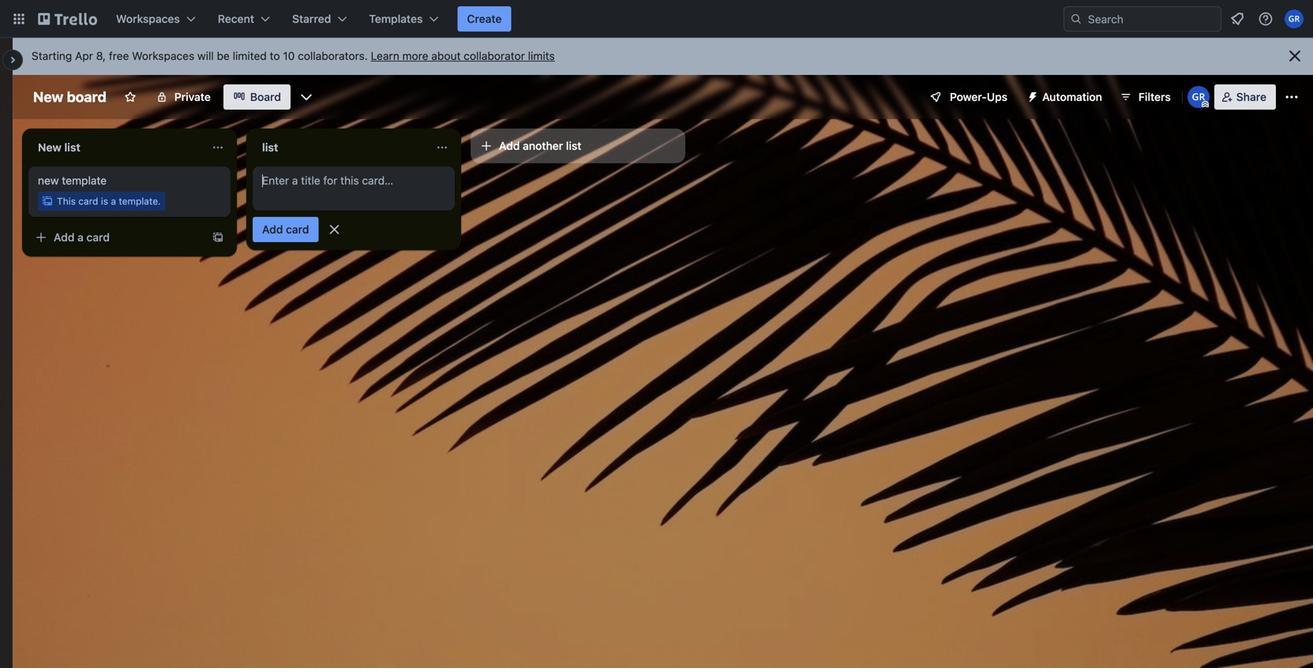 Task type: locate. For each thing, give the bounding box(es) containing it.
sm image
[[1020, 84, 1042, 107]]

power-ups button
[[918, 84, 1017, 110]]

list right 'another' on the left top of page
[[566, 139, 581, 152]]

0 notifications image
[[1228, 9, 1247, 28]]

list inside list text box
[[262, 141, 278, 154]]

Board name text field
[[25, 84, 114, 110]]

new up new
[[38, 141, 61, 154]]

card inside add card button
[[286, 223, 309, 236]]

is
[[101, 196, 108, 207]]

2 horizontal spatial list
[[566, 139, 581, 152]]

board
[[67, 88, 106, 105]]

new for new list
[[38, 141, 61, 154]]

list inside 'new list' text box
[[64, 141, 80, 154]]

a right the is
[[111, 196, 116, 207]]

add left 'another' on the left top of page
[[499, 139, 520, 152]]

be
[[217, 49, 230, 62]]

add right 'create from template…' icon
[[262, 223, 283, 236]]

create
[[467, 12, 502, 25]]

greg robinson (gregrobinson96) image right open information menu icon
[[1285, 9, 1304, 28]]

learn more about collaborator limits link
[[371, 49, 555, 62]]

templates
[[369, 12, 423, 25]]

greg robinson (gregrobinson96) image
[[1285, 9, 1304, 28], [1187, 86, 1209, 108]]

1 horizontal spatial greg robinson (gregrobinson96) image
[[1285, 9, 1304, 28]]

card inside add a card button
[[86, 231, 110, 244]]

list
[[566, 139, 581, 152], [64, 141, 80, 154], [262, 141, 278, 154]]

new
[[38, 174, 59, 187]]

private
[[174, 90, 211, 103]]

automation button
[[1020, 84, 1112, 110]]

0 horizontal spatial a
[[77, 231, 84, 244]]

card for add
[[286, 223, 309, 236]]

collaborators.
[[298, 49, 368, 62]]

new inside text box
[[38, 141, 61, 154]]

8,
[[96, 49, 106, 62]]

create from template… image
[[212, 231, 224, 244]]

new for new board
[[33, 88, 63, 105]]

recent button
[[208, 6, 280, 32]]

board
[[250, 90, 281, 103]]

about
[[431, 49, 461, 62]]

private button
[[146, 84, 220, 110]]

0 vertical spatial a
[[111, 196, 116, 207]]

workspaces down the workspaces popup button
[[132, 49, 194, 62]]

card left cancel icon
[[286, 223, 309, 236]]

0 vertical spatial workspaces
[[116, 12, 180, 25]]

add a card
[[54, 231, 110, 244]]

0 vertical spatial greg robinson (gregrobinson96) image
[[1285, 9, 1304, 28]]

1 vertical spatial new
[[38, 141, 61, 154]]

card for this
[[78, 196, 98, 207]]

0 horizontal spatial greg robinson (gregrobinson96) image
[[1187, 86, 1209, 108]]

template.
[[119, 196, 161, 207]]

automation
[[1042, 90, 1102, 103]]

search image
[[1070, 13, 1082, 25]]

10
[[283, 49, 295, 62]]

this card is a template.
[[57, 196, 161, 207]]

starred button
[[283, 6, 356, 32]]

add card
[[262, 223, 309, 236]]

0 vertical spatial new
[[33, 88, 63, 105]]

new inside text field
[[33, 88, 63, 105]]

a down this card is a template.
[[77, 231, 84, 244]]

card
[[78, 196, 98, 207], [286, 223, 309, 236], [86, 231, 110, 244]]

new left board
[[33, 88, 63, 105]]

add
[[499, 139, 520, 152], [262, 223, 283, 236], [54, 231, 75, 244]]

learn
[[371, 49, 399, 62]]

list down board
[[262, 141, 278, 154]]

add card button
[[253, 217, 319, 242]]

workspaces up free
[[116, 12, 180, 25]]

starred
[[292, 12, 331, 25]]

back to home image
[[38, 6, 97, 32]]

0 horizontal spatial add
[[54, 231, 75, 244]]

filters button
[[1115, 84, 1175, 110]]

this
[[57, 196, 76, 207]]

1 vertical spatial a
[[77, 231, 84, 244]]

2 horizontal spatial add
[[499, 139, 520, 152]]

add for add card
[[262, 223, 283, 236]]

1 horizontal spatial add
[[262, 223, 283, 236]]

1 horizontal spatial list
[[262, 141, 278, 154]]

list up new template
[[64, 141, 80, 154]]

card down the is
[[86, 231, 110, 244]]

add down this
[[54, 231, 75, 244]]

free
[[109, 49, 129, 62]]

starting
[[32, 49, 72, 62]]

a
[[111, 196, 116, 207], [77, 231, 84, 244]]

0 horizontal spatial list
[[64, 141, 80, 154]]

templates button
[[359, 6, 448, 32]]

add inside button
[[499, 139, 520, 152]]

starting apr 8, free workspaces will be limited to 10 collaborators. learn more about collaborator limits
[[32, 49, 555, 62]]

list inside add another list button
[[566, 139, 581, 152]]

create button
[[458, 6, 511, 32]]

limited
[[233, 49, 267, 62]]

more
[[402, 49, 428, 62]]

workspaces
[[116, 12, 180, 25], [132, 49, 194, 62]]

card left the is
[[78, 196, 98, 207]]

greg robinson (gregrobinson96) image right 'filters'
[[1187, 86, 1209, 108]]

new
[[33, 88, 63, 105], [38, 141, 61, 154]]

customize views image
[[298, 89, 314, 105]]



Task type: describe. For each thing, give the bounding box(es) containing it.
board link
[[223, 84, 291, 110]]

new list
[[38, 141, 80, 154]]

workspaces inside popup button
[[116, 12, 180, 25]]

limits
[[528, 49, 555, 62]]

another
[[523, 139, 563, 152]]

add a card button
[[28, 225, 202, 250]]

recent
[[218, 12, 254, 25]]

primary element
[[0, 0, 1313, 38]]

ups
[[987, 90, 1007, 103]]

share button
[[1214, 84, 1276, 110]]

new board
[[33, 88, 106, 105]]

apr
[[75, 49, 93, 62]]

list text field
[[253, 135, 430, 160]]

will
[[197, 49, 214, 62]]

workspaces button
[[107, 6, 205, 32]]

new template
[[38, 174, 107, 187]]

collaborator
[[464, 49, 525, 62]]

cancel image
[[326, 222, 342, 238]]

New list text field
[[28, 135, 205, 160]]

add for add a card
[[54, 231, 75, 244]]

1 vertical spatial workspaces
[[132, 49, 194, 62]]

open information menu image
[[1258, 11, 1274, 27]]

1 vertical spatial greg robinson (gregrobinson96) image
[[1187, 86, 1209, 108]]

to
[[270, 49, 280, 62]]

Search field
[[1082, 7, 1221, 31]]

a inside button
[[77, 231, 84, 244]]

template
[[62, 174, 107, 187]]

power-
[[950, 90, 987, 103]]

new template link
[[38, 173, 221, 189]]

add for add another list
[[499, 139, 520, 152]]

add another list button
[[471, 129, 685, 163]]

filters
[[1139, 90, 1171, 103]]

Enter a title for this card… text field
[[253, 167, 455, 211]]

show menu image
[[1284, 89, 1300, 105]]

this member is an admin of this board. image
[[1202, 101, 1209, 108]]

star or unstar board image
[[124, 91, 136, 103]]

power-ups
[[950, 90, 1007, 103]]

share
[[1236, 90, 1266, 103]]

add another list
[[499, 139, 581, 152]]

1 horizontal spatial a
[[111, 196, 116, 207]]



Task type: vqa. For each thing, say whether or not it's contained in the screenshot.
Workspace Navigation Collapse Icon on the left top
no



